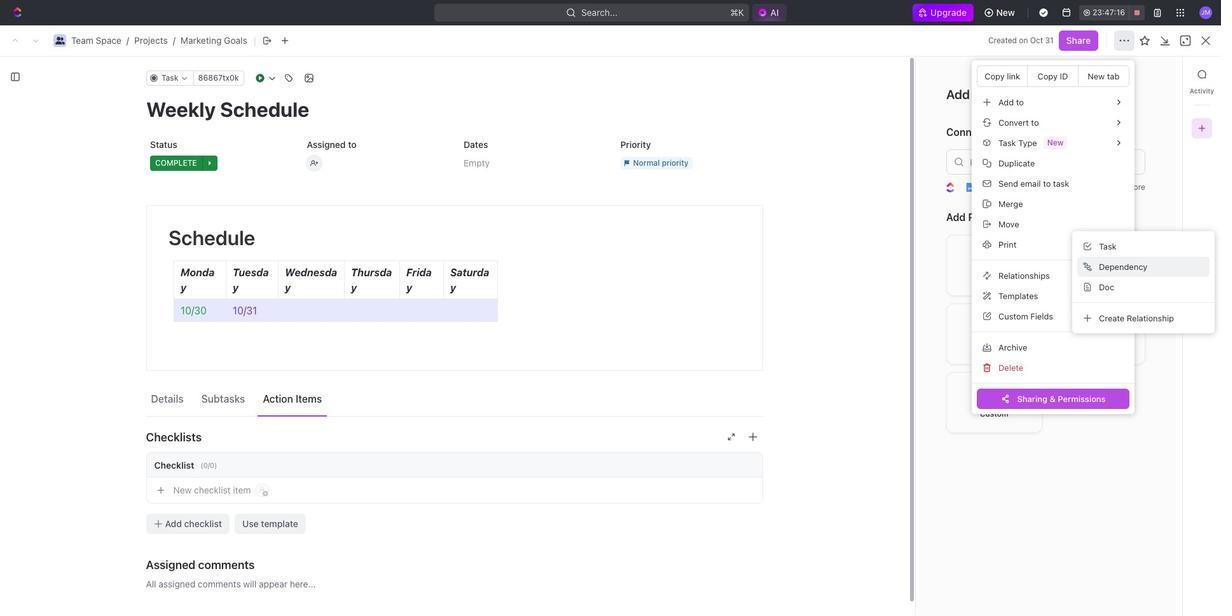 Task type: locate. For each thing, give the bounding box(es) containing it.
nov 17 down dec 12
[[886, 453, 914, 463]]

checklist inside button
[[184, 519, 222, 530]]

51 mins ago for dec 12
[[988, 407, 1037, 418]]

assigned comments button
[[146, 550, 763, 581]]

assigned for assigned comments
[[146, 559, 195, 572]]

17 for projects
[[905, 361, 914, 372]]

add inside button
[[165, 519, 182, 530]]

mins for 5
[[1000, 430, 1019, 440]]

/ right space
[[126, 35, 129, 46]]

& left permissions
[[1050, 394, 1056, 404]]

& inside row
[[651, 475, 657, 486]]

1 vertical spatial notes
[[268, 361, 293, 372]]

3 row from the top
[[205, 285, 1206, 311]]

2021 for january 1, 2021
[[957, 167, 977, 178]]

0 horizontal spatial copy
[[985, 71, 1005, 81]]

52 mins ago
[[886, 384, 936, 395], [988, 384, 1038, 395]]

3 nov 17 from the top
[[886, 498, 914, 509]]

sidebar navigation
[[0, 45, 190, 617]]

2 52 mins ago from the left
[[988, 384, 1038, 395]]

items
[[296, 393, 322, 405]]

0 vertical spatial 51 mins ago
[[988, 407, 1037, 418]]

row containing doc
[[205, 285, 1206, 311]]

1 vertical spatial projects
[[624, 361, 657, 372]]

2 meeting minutes from the top
[[235, 521, 305, 532]]

1 horizontal spatial to
[[973, 87, 985, 102]]

yesterday for dec 5
[[988, 338, 1028, 349]]

date left updated
[[886, 248, 903, 258]]

meeting minutes button
[[221, 514, 596, 540]]

all for all assigned comments will appear here...
[[146, 579, 156, 590]]

9 row from the top
[[205, 424, 1206, 446]]

6 left thursda at top
[[312, 269, 318, 280]]

nov down '38'
[[886, 544, 902, 555]]

scope of work down name
[[235, 269, 297, 280]]

1 horizontal spatial created
[[988, 36, 1017, 45]]

my
[[246, 224, 259, 235]]

3 17 from the top
[[905, 498, 914, 509]]

0 horizontal spatial assigned
[[146, 559, 195, 572]]

guide up the invoicing
[[678, 453, 702, 463]]

cell
[[205, 263, 219, 286], [604, 263, 731, 286], [205, 286, 219, 309], [604, 286, 731, 309], [205, 309, 219, 332], [604, 309, 731, 332], [1184, 309, 1206, 332], [205, 332, 219, 355], [219, 332, 604, 355], [604, 332, 731, 355], [205, 355, 219, 378], [1082, 355, 1184, 378], [1184, 355, 1206, 378], [205, 378, 219, 401], [604, 378, 731, 401], [731, 378, 878, 401], [1184, 378, 1206, 401], [205, 401, 219, 424], [1184, 401, 1206, 424], [205, 424, 219, 446], [219, 424, 604, 446], [1184, 424, 1206, 446], [205, 446, 219, 469], [980, 446, 1082, 469], [1082, 446, 1184, 469], [1184, 446, 1206, 469], [205, 469, 219, 492], [980, 469, 1082, 492], [1082, 469, 1184, 492], [1184, 469, 1206, 492], [205, 492, 219, 515], [980, 492, 1082, 515], [1082, 492, 1184, 515], [1184, 492, 1206, 515], [205, 515, 219, 538], [604, 515, 731, 538], [731, 515, 878, 538], [980, 515, 1082, 538], [1082, 515, 1184, 538], [1184, 515, 1206, 538], [205, 538, 219, 561], [604, 538, 731, 561], [731, 538, 878, 561], [980, 538, 1082, 561], [1082, 538, 1184, 561], [1184, 538, 1206, 561]]

• inside january 7, 2021 • in doc
[[980, 147, 983, 157]]

january
[[913, 147, 945, 158], [913, 167, 945, 178]]

12 row from the top
[[205, 492, 1206, 515]]

date inside button
[[886, 248, 903, 258]]

link
[[1007, 71, 1020, 81]]

copy up add to this task at the top right of the page
[[985, 71, 1005, 81]]

8 row from the top
[[205, 400, 1206, 425]]

assigned to
[[307, 139, 356, 150]]

0 vertical spatial minutes
[[272, 315, 305, 326]]

y inside frida y
[[406, 282, 412, 294]]

relationship inside task sidebar content section
[[968, 212, 1028, 223]]

assigned comments
[[146, 559, 255, 572]]

of left wednesda
[[264, 269, 273, 280]]

template up billing & invoicing at bottom
[[638, 453, 675, 463]]

6 for invoices
[[285, 475, 291, 486]]

row
[[205, 243, 1206, 264], [205, 262, 1206, 288], [205, 285, 1206, 311], [205, 308, 1206, 334], [205, 332, 1206, 355], [205, 354, 1206, 379], [205, 378, 1206, 401], [205, 400, 1206, 425], [205, 424, 1206, 446], [205, 446, 1206, 471], [205, 468, 1206, 494], [205, 492, 1206, 515], [205, 514, 1206, 540]]

51
[[988, 407, 997, 418], [988, 430, 997, 440]]

date
[[886, 248, 903, 258], [988, 248, 1005, 258]]

2021 right 1,
[[957, 167, 977, 178]]

0 vertical spatial to
[[973, 87, 985, 102]]

• inside january 1, 2021 • in doc
[[979, 168, 983, 178]]

add up assigned comments
[[165, 519, 182, 530]]

template up invoices
[[235, 453, 274, 463]]

notes up priority
[[608, 127, 632, 137]]

• down connect a url at the top
[[980, 147, 983, 157]]

1 vertical spatial meeting
[[235, 521, 270, 532]]

ago for dec 5
[[1021, 430, 1037, 440]]

0 vertical spatial add
[[946, 87, 970, 102]]

of up the ✨ template guide
[[652, 407, 661, 418]]

2 nov 17 from the top
[[886, 453, 914, 463]]

1 vertical spatial management
[[657, 498, 711, 509]]

project notes up resource
[[235, 361, 293, 372]]

1 vertical spatial relationship
[[1127, 313, 1174, 323]]

doc up the activity
[[1192, 54, 1208, 65]]

1 horizontal spatial scope of work
[[624, 407, 684, 418]]

yesterday up delete
[[988, 338, 1028, 349]]

oct
[[1030, 36, 1043, 45]]

1 horizontal spatial 52
[[988, 384, 998, 395]]

2021 right 7,
[[957, 147, 977, 158]]

& right billing
[[651, 475, 657, 486]]

checklist (0/0)
[[154, 460, 217, 471]]

1 horizontal spatial 6
[[285, 475, 291, 486]]

sharing down delete button
[[1017, 394, 1048, 404]]

1 vertical spatial sharing
[[1017, 394, 1048, 404]]

sharing up dependency
[[1089, 248, 1117, 258]]

work down items
[[308, 407, 330, 418]]

user group image
[[55, 37, 65, 45]]

doc up duplicate
[[996, 147, 1012, 158]]

mins for 12
[[1000, 407, 1019, 418]]

0 horizontal spatial 52 mins ago
[[886, 384, 936, 395]]

0 horizontal spatial nov 21
[[886, 269, 914, 280]]

0 horizontal spatial relationship
[[968, 212, 1028, 223]]

0 horizontal spatial created
[[895, 106, 934, 118]]

1 vertical spatial 51
[[988, 430, 997, 440]]

row containing dec 5
[[205, 332, 1206, 355]]

4 - from the top
[[738, 453, 743, 463]]

all inside button
[[224, 224, 235, 235]]

nov 17 inside 'row'
[[886, 544, 914, 555]]

6 down tuesda
[[267, 292, 273, 303]]

row containing client 1 scope of work docs
[[205, 400, 1206, 425]]

ago for 52 mins ago
[[1023, 384, 1038, 395]]

relationship down doc button
[[1127, 313, 1174, 323]]

6 y from the left
[[450, 282, 456, 294]]

doc button
[[1077, 277, 1210, 298]]

merge button
[[977, 194, 1130, 214]]

project notes up priority
[[576, 127, 632, 137]]

1 vertical spatial meeting minutes
[[235, 521, 305, 532]]

0 horizontal spatial date
[[886, 248, 903, 258]]

billing
[[624, 475, 649, 486]]

add down 1,
[[946, 212, 966, 223]]

doc down dependency
[[1099, 282, 1114, 292]]

date updated
[[886, 248, 935, 258]]

1 yesterday from the top
[[988, 338, 1028, 349]]

0 vertical spatial 6
[[312, 269, 318, 280]]

/ right projects link
[[173, 35, 175, 46]]

add for add to this task
[[946, 87, 970, 102]]

relationship down merge
[[968, 212, 1028, 223]]

52 mins ago up dec 12
[[886, 384, 936, 395]]

relationships
[[999, 271, 1050, 281]]

on
[[1019, 36, 1028, 45]]

docs left "2"
[[333, 407, 354, 418]]

2 copy from the left
[[1038, 71, 1058, 81]]

1 vertical spatial comments
[[198, 579, 241, 590]]

my docs button
[[243, 218, 286, 243]]

y for frida y
[[406, 282, 412, 294]]

17 up 38 mins ago
[[905, 498, 914, 509]]

and
[[1112, 183, 1125, 192]]

date left viewed
[[988, 248, 1005, 258]]

in left duplicate
[[986, 167, 993, 178]]

2 minutes from the top
[[272, 521, 305, 532]]

0 horizontal spatial 6
[[267, 292, 273, 303]]

created on oct 31
[[988, 36, 1054, 45]]

meeting
[[235, 315, 270, 326], [235, 521, 270, 532]]

yesterday down archive
[[988, 361, 1028, 372]]

0 vertical spatial scope of work
[[235, 269, 297, 280]]

0 vertical spatial task
[[1012, 87, 1037, 102]]

all
[[224, 224, 235, 235], [146, 579, 156, 590]]

frida
[[406, 267, 431, 279]]

1 column header from the left
[[205, 243, 219, 264]]

welcome! button
[[221, 493, 596, 515]]

4 y from the left
[[351, 282, 357, 294]]

0 vertical spatial 2021
[[957, 147, 977, 158]]

doc button
[[1077, 277, 1210, 298]]

0 horizontal spatial &
[[651, 475, 657, 486]]

y inside thursda y
[[351, 282, 357, 294]]

1 horizontal spatial &
[[1050, 394, 1056, 404]]

1 horizontal spatial column header
[[604, 243, 731, 264]]

0 vertical spatial meeting
[[235, 315, 270, 326]]

3 y from the left
[[285, 282, 290, 294]]

comments inside dropdown button
[[198, 559, 255, 572]]

2 meeting from the top
[[235, 521, 270, 532]]

0 vertical spatial sharing
[[1089, 248, 1117, 258]]

nov 17 up dec 12
[[886, 361, 914, 372]]

0 horizontal spatial column header
[[205, 243, 219, 264]]

2 2021 from the top
[[957, 167, 977, 178]]

4 17 from the top
[[905, 544, 914, 555]]

table containing scope of work
[[205, 243, 1206, 562]]

untitled
[[913, 127, 945, 137]]

use
[[242, 519, 259, 530]]

2 vertical spatial to
[[1043, 178, 1051, 189]]

permissions
[[1058, 394, 1106, 404]]

1 vertical spatial add
[[946, 212, 966, 223]]

my docs
[[246, 224, 282, 235]]

52
[[886, 384, 897, 395], [988, 384, 998, 395]]

assigned
[[159, 579, 195, 590]]

task down link
[[1012, 87, 1037, 102]]

nov
[[886, 269, 902, 280], [988, 269, 1004, 280], [886, 361, 902, 372], [886, 453, 902, 463], [886, 498, 902, 509], [886, 544, 902, 555]]

new down checklist (0/0)
[[173, 485, 192, 496]]

task down duplicate 'button'
[[1053, 178, 1069, 189]]

86867tx0k button
[[193, 71, 244, 86]]

1 horizontal spatial of
[[298, 407, 306, 418]]

to for add
[[973, 87, 985, 102]]

date inside button
[[988, 248, 1005, 258]]

task for send email to task
[[1053, 178, 1069, 189]]

2 17 from the top
[[905, 453, 914, 463]]

action
[[263, 393, 293, 405]]

relationship
[[968, 212, 1028, 223], [1127, 313, 1174, 323]]

1 y from the left
[[180, 282, 186, 294]]

tab list
[[221, 218, 525, 243]]

management up client 1 scope of work docs
[[277, 384, 332, 395]]

17 inside nov 17 'row'
[[905, 544, 914, 555]]

1 vertical spatial 12
[[316, 453, 326, 463]]

docs right my in the top of the page
[[261, 224, 282, 235]]

17 up dec 12
[[905, 361, 914, 372]]

38
[[886, 521, 897, 532]]

2 nov 21 from the left
[[988, 269, 1016, 280]]

2 date from the left
[[988, 248, 1005, 258]]

-
[[738, 361, 743, 372], [738, 407, 743, 418], [738, 430, 743, 440], [738, 453, 743, 463], [738, 475, 743, 486], [738, 498, 743, 509]]

new tab button
[[1078, 66, 1129, 86]]

0 vertical spatial checklist
[[194, 485, 231, 496]]

meeting minutes down tuesda y
[[235, 315, 305, 326]]

0 vertical spatial all
[[224, 224, 235, 235]]

1 template from the left
[[235, 453, 274, 463]]

created up untitled
[[895, 106, 934, 118]]

1 vertical spatial yesterday
[[988, 361, 1028, 372]]

1 vertical spatial minutes
[[272, 521, 305, 532]]

1 51 from the top
[[988, 407, 997, 418]]

& inside button
[[1050, 394, 1056, 404]]

17
[[905, 361, 914, 372], [905, 453, 914, 463], [905, 498, 914, 509], [905, 544, 914, 555]]

nov down the date updated button
[[886, 269, 902, 280]]

in down a
[[986, 147, 993, 158]]

assigned inside dropdown button
[[146, 559, 195, 572]]

1 date from the left
[[886, 248, 903, 258]]

21 down the date viewed
[[1006, 269, 1016, 280]]

51 mins ago down delete
[[988, 407, 1037, 418]]

checklist down the 'new checklist item'
[[184, 519, 222, 530]]

created left on
[[988, 36, 1017, 45]]

upgrade
[[931, 7, 967, 18]]

y inside wednesda y
[[285, 282, 290, 294]]

new for new tab
[[1088, 71, 1105, 81]]

21 down the date updated button
[[905, 269, 914, 280]]

2 51 from the top
[[988, 430, 997, 440]]

checklist down (0/0)
[[194, 485, 231, 496]]

2 horizontal spatial 6
[[312, 269, 318, 280]]

template
[[261, 519, 298, 530]]

work right tuesda
[[275, 269, 297, 280]]

relationship for create relationship
[[1127, 313, 1174, 323]]

17 for ✨ template guide
[[905, 453, 914, 463]]

0 vertical spatial projects
[[134, 35, 168, 46]]

project inside 'link'
[[576, 127, 605, 137]]

management for resource management
[[277, 384, 332, 395]]

1 horizontal spatial date
[[988, 248, 1005, 258]]

to inside button
[[1043, 178, 1051, 189]]

all left assigned
[[146, 579, 156, 590]]

january left 1,
[[913, 167, 945, 178]]

column header
[[205, 243, 219, 264], [604, 243, 731, 264]]

0 vertical spatial in
[[986, 147, 993, 158]]

dependency button
[[1077, 257, 1210, 277]]

a
[[990, 127, 995, 138]]

2 y from the left
[[232, 282, 238, 294]]

1 vertical spatial in
[[986, 167, 993, 178]]

0 horizontal spatial of
[[264, 269, 273, 280]]

nov down the date viewed
[[988, 269, 1004, 280]]

row containing name
[[205, 243, 1206, 264]]

1 51 mins ago from the top
[[988, 407, 1037, 418]]

comments up all assigned comments will appear here...
[[198, 559, 255, 572]]

y down thursda at top
[[351, 282, 357, 294]]

6 down template guide
[[285, 475, 291, 486]]

5 y from the left
[[406, 282, 412, 294]]

1 horizontal spatial /
[[173, 35, 175, 46]]

minutes right 10/31
[[272, 315, 305, 326]]

wednesda
[[285, 267, 337, 279]]

in for january 1, 2021
[[986, 167, 993, 178]]

0 horizontal spatial task
[[1012, 87, 1037, 102]]

1 vertical spatial january
[[913, 167, 945, 178]]

task button
[[1077, 237, 1210, 257]]

0 vertical spatial yesterday
[[988, 338, 1028, 349]]

0 vertical spatial january
[[913, 147, 945, 158]]

2 vertical spatial add
[[165, 519, 182, 530]]

2 yesterday from the top
[[988, 361, 1028, 372]]

1 vertical spatial checklist
[[184, 519, 222, 530]]

0 vertical spatial created
[[988, 36, 1017, 45]]

1 horizontal spatial task
[[1053, 178, 1069, 189]]

date viewed
[[988, 248, 1032, 258]]

1 52 mins ago from the left
[[886, 384, 936, 395]]

all button
[[221, 218, 238, 243]]

priority
[[620, 139, 651, 150]]

task sidebar navigation tab list
[[1188, 64, 1216, 139]]

all left my in the top of the page
[[224, 224, 235, 235]]

row containing invoices
[[205, 468, 1206, 494]]

0 horizontal spatial guide
[[276, 453, 301, 463]]

17 down dec 12
[[905, 453, 914, 463]]

52 mins ago down delete
[[988, 384, 1038, 395]]

1 nov 21 from the left
[[886, 269, 914, 280]]

task inside button
[[1053, 178, 1069, 189]]

1 vertical spatial to
[[348, 139, 356, 150]]

y down tuesda
[[232, 282, 238, 294]]

0 vertical spatial notes
[[608, 127, 632, 137]]

yesterday for nov 17
[[988, 361, 1028, 372]]

1 nov 17 from the top
[[886, 361, 914, 372]]

delete
[[999, 363, 1023, 373]]

docs up 86867tx0k
[[213, 54, 234, 65]]

1 - from the top
[[738, 361, 743, 372]]

doc
[[1192, 54, 1208, 65], [996, 147, 1012, 158], [995, 167, 1012, 178], [1099, 282, 1114, 292], [235, 292, 252, 303]]

notes up resource management
[[268, 361, 293, 372]]

6 row from the top
[[205, 354, 1206, 379]]

work up the ✨ template guide
[[663, 407, 684, 418]]

row containing resource management
[[205, 378, 1206, 401]]

1 horizontal spatial assigned
[[307, 139, 345, 150]]

new up see all
[[1171, 54, 1189, 65]]

in for january 7, 2021
[[986, 147, 993, 158]]

y down monda
[[180, 282, 186, 294]]

team space / projects / marketing goals |
[[71, 34, 256, 47]]

meeting minutes down welcome!
[[235, 521, 305, 532]]

• for january 7, 2021
[[980, 147, 983, 157]]

13 row from the top
[[205, 514, 1206, 540]]

projects link
[[134, 35, 168, 46]]

add up me
[[946, 87, 970, 102]]

management
[[277, 384, 332, 395], [657, 498, 711, 509]]

2 template from the left
[[638, 453, 675, 463]]

1 2021 from the top
[[957, 147, 977, 158]]

notes inside row
[[268, 361, 293, 372]]

custom fields button
[[977, 307, 1130, 327]]

• for january 1, 2021
[[979, 168, 983, 178]]

1 vertical spatial task
[[1053, 178, 1069, 189]]

row containing welcome!
[[205, 492, 1206, 515]]

0 horizontal spatial all
[[146, 579, 156, 590]]

create relationship button
[[1077, 308, 1210, 329]]

1 vertical spatial created
[[895, 106, 934, 118]]

y down wednesda
[[285, 282, 290, 294]]

meeting down welcome!
[[235, 521, 270, 532]]

table
[[205, 243, 1206, 562]]

2 column header from the left
[[604, 243, 731, 264]]

7 row from the top
[[205, 378, 1206, 401]]

2 horizontal spatial to
[[1043, 178, 1051, 189]]

0 horizontal spatial 12
[[316, 453, 326, 463]]

tuesda y
[[232, 267, 268, 294]]

&
[[1050, 394, 1056, 404], [651, 475, 657, 486]]

projects
[[134, 35, 168, 46], [624, 361, 657, 372]]

meeting down tuesda y
[[235, 315, 270, 326]]

1 horizontal spatial project notes
[[576, 127, 632, 137]]

12
[[905, 407, 914, 418], [316, 453, 326, 463]]

nov 21 down the date viewed
[[988, 269, 1016, 280]]

merge
[[999, 199, 1023, 209]]

✨ template guide
[[624, 453, 702, 463]]

1 17 from the top
[[905, 361, 914, 372]]

to inside task sidebar content section
[[973, 87, 985, 102]]

0 horizontal spatial sharing
[[1017, 394, 1048, 404]]

nov 17 up '38'
[[886, 498, 914, 509]]

4 nov 17 from the top
[[886, 544, 914, 555]]

y inside monda y
[[180, 282, 186, 294]]

search...
[[581, 7, 618, 18]]

0 horizontal spatial project
[[235, 361, 265, 372]]

0 horizontal spatial notes
[[268, 361, 293, 372]]

1 horizontal spatial relationship
[[1127, 313, 1174, 323]]

0 vertical spatial comments
[[198, 559, 255, 572]]

new left tab
[[1088, 71, 1105, 81]]

new for new
[[996, 7, 1015, 18]]

1 row from the top
[[205, 243, 1206, 264]]

nov 21 down the date updated button
[[886, 269, 914, 280]]

0 horizontal spatial template
[[235, 453, 274, 463]]

• down january 7, 2021 • in doc
[[979, 168, 983, 178]]

scope up '✨'
[[624, 407, 650, 418]]

1 january from the top
[[913, 147, 945, 158]]

2 - from the top
[[738, 407, 743, 418]]

docs inside "tab list"
[[261, 224, 282, 235]]

0 horizontal spatial /
[[126, 35, 129, 46]]

frida y
[[406, 267, 431, 294]]

y down saturda
[[450, 282, 456, 294]]

2 51 mins ago from the top
[[988, 430, 1037, 440]]

1 vertical spatial assigned
[[146, 559, 195, 572]]

nov inside 'row'
[[886, 544, 902, 555]]

11 row from the top
[[205, 468, 1206, 494]]

all
[[1182, 107, 1190, 116]]

checklist for new
[[194, 485, 231, 496]]

51 mins ago down the sharing & permissions button
[[988, 430, 1037, 440]]

0 horizontal spatial to
[[348, 139, 356, 150]]

1 horizontal spatial copy
[[1038, 71, 1058, 81]]

print button
[[977, 235, 1130, 255]]

0 horizontal spatial 21
[[905, 269, 914, 280]]

1 horizontal spatial guide
[[678, 453, 702, 463]]

0 horizontal spatial project notes
[[235, 361, 293, 372]]

5 - from the top
[[738, 475, 743, 486]]

minutes right use
[[272, 521, 305, 532]]

y inside saturda y
[[450, 282, 456, 294]]

0 horizontal spatial management
[[277, 384, 332, 395]]

comments down assigned comments
[[198, 579, 241, 590]]

1 vertical spatial 6
[[267, 292, 273, 303]]

sharing inside button
[[1017, 394, 1048, 404]]

10 row from the top
[[205, 446, 1206, 471]]

Search by name... text field
[[1004, 218, 1164, 237]]

5 row from the top
[[205, 332, 1206, 355]]

scope down action
[[269, 407, 295, 418]]

copy left id
[[1038, 71, 1058, 81]]

0 vertical spatial management
[[277, 384, 332, 395]]

0 vertical spatial 12
[[905, 407, 914, 418]]

y down frida
[[406, 282, 412, 294]]

all for all
[[224, 224, 235, 235]]

2 row from the top
[[205, 262, 1206, 288]]

use template
[[242, 519, 298, 530]]

1 vertical spatial project
[[235, 361, 265, 372]]

relationship inside dropdown button
[[1127, 313, 1174, 323]]

2 january from the top
[[913, 167, 945, 178]]

projects inside team space / projects / marketing goals |
[[134, 35, 168, 46]]

7,
[[948, 147, 954, 158]]

projects inside row
[[624, 361, 657, 372]]

create
[[1099, 313, 1125, 323]]

task inside section
[[1012, 87, 1037, 102]]

y inside tuesda y
[[232, 282, 238, 294]]

17 down 38 mins ago
[[905, 544, 914, 555]]

row containing -
[[205, 424, 1206, 446]]

nov 17 down '38'
[[886, 544, 914, 555]]

51 mins ago
[[988, 407, 1037, 418], [988, 430, 1037, 440]]

1 copy from the left
[[985, 71, 1005, 81]]

action items
[[263, 393, 322, 405]]

0 horizontal spatial projects
[[134, 35, 168, 46]]

6 - from the top
[[738, 498, 743, 509]]

21
[[905, 269, 914, 280], [1006, 269, 1016, 280]]

row containing project notes
[[205, 354, 1206, 379]]

scope of work
[[235, 269, 297, 280], [624, 407, 684, 418]]

management inside button
[[277, 384, 332, 395]]

1 horizontal spatial project
[[576, 127, 605, 137]]

guide down client 1 scope of work docs
[[276, 453, 301, 463]]

new up created on oct 31
[[996, 7, 1015, 18]]

1 vertical spatial 2021
[[957, 167, 977, 178]]

1 horizontal spatial template
[[638, 453, 675, 463]]



Task type: describe. For each thing, give the bounding box(es) containing it.
sharing for sharing & permissions
[[1017, 394, 1048, 404]]

6 for doc
[[267, 292, 273, 303]]

1 / from the left
[[126, 35, 129, 46]]

dates
[[463, 139, 488, 150]]

this
[[988, 87, 1009, 102]]

agency management
[[624, 498, 711, 509]]

name
[[223, 248, 243, 258]]

task for add to this task
[[1012, 87, 1037, 102]]

nov 17 for projects
[[886, 361, 914, 372]]

saturda
[[450, 267, 489, 279]]

0 horizontal spatial scope of work
[[235, 269, 297, 280]]

add relationship
[[946, 212, 1028, 223]]

subtasks button
[[196, 387, 250, 411]]

agency
[[624, 498, 655, 509]]

new tab
[[1088, 71, 1120, 81]]

y for tuesda y
[[232, 282, 238, 294]]

project inside row
[[235, 361, 265, 372]]

schedule
[[168, 226, 255, 250]]

sharing for sharing
[[1089, 248, 1117, 258]]

docs right search
[[1129, 54, 1150, 65]]

0 horizontal spatial work
[[275, 269, 297, 280]]

new for new doc
[[1171, 54, 1189, 65]]

copy for copy link
[[985, 71, 1005, 81]]

details button
[[146, 387, 189, 411]]

resource
[[235, 384, 275, 395]]

docs inside row
[[333, 407, 354, 418]]

nov up dec 12
[[886, 361, 902, 372]]

ago for dec 12
[[1021, 407, 1037, 418]]

activity
[[1190, 87, 1214, 95]]

custom
[[999, 311, 1028, 322]]

dependency button
[[1077, 257, 1210, 277]]

row containing template guide
[[205, 446, 1206, 471]]

team space link
[[71, 35, 121, 46]]

tab list containing all
[[221, 218, 525, 243]]

task sidebar content section
[[915, 57, 1182, 617]]

new doc
[[1171, 54, 1208, 65]]

monda y
[[180, 267, 214, 294]]

doc inside row
[[235, 292, 252, 303]]

share button
[[1059, 31, 1098, 51]]

2
[[369, 407, 375, 418]]

management for agency management
[[657, 498, 711, 509]]

goals
[[224, 35, 247, 46]]

status
[[150, 139, 177, 150]]

add for add checklist
[[165, 519, 182, 530]]

thursda y
[[351, 267, 392, 294]]

thursda
[[351, 267, 392, 279]]

row containing scope of work
[[205, 262, 1206, 288]]

y for thursda y
[[351, 282, 357, 294]]

created for created by me
[[895, 106, 934, 118]]

2 horizontal spatial of
[[652, 407, 661, 418]]

billing & invoicing
[[624, 475, 696, 486]]

1 guide from the left
[[276, 453, 301, 463]]

see
[[1166, 107, 1179, 116]]

6 for scope of work
[[312, 269, 318, 280]]

1 vertical spatial scope of work
[[624, 407, 684, 418]]

- for projects
[[738, 361, 743, 372]]

wednesda y
[[285, 267, 337, 294]]

51 mins ago for dec 5
[[988, 430, 1037, 440]]

1 meeting from the top
[[235, 315, 270, 326]]

1 minutes from the top
[[272, 315, 305, 326]]

1,
[[948, 167, 954, 178]]

1 21 from the left
[[905, 269, 914, 280]]

3 - from the top
[[738, 430, 743, 440]]

nov down dec 12
[[886, 453, 902, 463]]

nov 17 for ✨ template guide
[[886, 453, 914, 463]]

new for new checklist item
[[173, 485, 192, 496]]

y for saturda y
[[450, 282, 456, 294]]

- for ✨ template guide
[[738, 453, 743, 463]]

Paste any link... text field
[[946, 150, 1145, 175]]

create relationship
[[1099, 313, 1174, 323]]

2 52 from the left
[[988, 384, 998, 395]]

add for add relationship
[[946, 212, 966, 223]]

4 row from the top
[[205, 308, 1206, 334]]

1 horizontal spatial 12
[[905, 407, 914, 418]]

10/30
[[180, 305, 206, 317]]

doc up the send
[[995, 167, 1012, 178]]

created for created on oct 31
[[988, 36, 1017, 45]]

delete button
[[977, 358, 1130, 378]]

all assigned comments will appear here...
[[146, 579, 316, 590]]

share
[[1066, 35, 1091, 46]]

51 for dec 12
[[988, 407, 997, 418]]

date for date viewed
[[988, 248, 1005, 258]]

connect a url
[[946, 127, 1018, 138]]

use template button
[[235, 515, 306, 535]]

nov 17 row
[[205, 537, 1206, 562]]

copy id button
[[1028, 66, 1078, 86]]

to for assigned
[[348, 139, 356, 150]]

copy id
[[1038, 71, 1068, 81]]

print
[[999, 239, 1017, 250]]

relationships button
[[977, 266, 1130, 286]]

2 / from the left
[[173, 35, 175, 46]]

notes inside 'link'
[[608, 127, 632, 137]]

checklist
[[154, 460, 194, 471]]

1 meeting minutes from the top
[[235, 315, 305, 326]]

resource management button
[[221, 378, 596, 401]]

tab
[[1107, 71, 1120, 81]]

minutes inside meeting minutes button
[[272, 521, 305, 532]]

86867tx0k
[[198, 73, 239, 83]]

- for agency management
[[738, 498, 743, 509]]

- for scope of work
[[738, 407, 743, 418]]

51 for dec 5
[[988, 430, 997, 440]]

y for wednesda y
[[285, 282, 290, 294]]

search docs
[[1097, 54, 1150, 65]]

viewed
[[1007, 248, 1032, 258]]

relationship for add relationship
[[968, 212, 1028, 223]]

nov 17 for agency management
[[886, 498, 914, 509]]

2 guide from the left
[[678, 453, 702, 463]]

copy for copy id
[[1038, 71, 1058, 81]]

copy link button
[[978, 66, 1028, 86]]

meeting inside button
[[235, 521, 270, 532]]

assigned for assigned to
[[307, 139, 345, 150]]

mins for mins
[[1001, 384, 1020, 395]]

details
[[151, 393, 184, 405]]

url
[[998, 127, 1018, 138]]

1 horizontal spatial work
[[308, 407, 330, 418]]

2 horizontal spatial work
[[663, 407, 684, 418]]

38 mins ago
[[886, 521, 937, 532]]

& for sharing
[[1050, 394, 1056, 404]]

⌘k
[[730, 7, 744, 18]]

y for monda y
[[180, 282, 186, 294]]

connect
[[946, 127, 987, 138]]

search docs button
[[1079, 50, 1158, 70]]

2 horizontal spatial scope
[[624, 407, 650, 418]]

custom fields
[[999, 311, 1053, 322]]

checklists button
[[146, 422, 763, 453]]

and more
[[1112, 183, 1145, 192]]

new button
[[979, 3, 1023, 23]]

fields
[[1031, 311, 1053, 322]]

subtasks
[[201, 393, 245, 405]]

action items button
[[258, 387, 327, 411]]

meeting minutes inside meeting minutes button
[[235, 521, 305, 532]]

appear
[[259, 579, 287, 590]]

welcome!
[[235, 498, 277, 509]]

add checklist button
[[146, 515, 230, 535]]

2021 for january 7, 2021
[[957, 147, 977, 158]]

relationships button
[[977, 266, 1130, 286]]

& for billing
[[651, 475, 657, 486]]

invoicing
[[660, 475, 696, 486]]

1 horizontal spatial scope
[[269, 407, 295, 418]]

nov up '38'
[[886, 498, 902, 509]]

upgrade link
[[913, 4, 973, 22]]

january for january 7, 2021
[[913, 147, 945, 158]]

monda
[[180, 267, 214, 279]]

send email to task
[[999, 178, 1069, 189]]

january 1, 2021 • in doc
[[913, 167, 1012, 178]]

1 vertical spatial project notes
[[235, 361, 293, 372]]

23:47:16
[[1093, 8, 1125, 17]]

doc inside dropdown button
[[1099, 282, 1114, 292]]

january 7, 2021 • in doc
[[913, 147, 1012, 158]]

checklist for add
[[184, 519, 222, 530]]

date viewed button
[[980, 244, 1051, 263]]

id
[[1060, 71, 1068, 81]]

tuesda
[[232, 267, 268, 279]]

checklists
[[146, 431, 202, 444]]

0 horizontal spatial scope
[[235, 269, 262, 280]]

- for billing & invoicing
[[738, 475, 743, 486]]

Edit task name text field
[[146, 97, 763, 121]]

date for date updated
[[886, 248, 903, 258]]

23:47:16 button
[[1079, 5, 1145, 20]]

january for january 1, 2021
[[913, 167, 945, 178]]

2 21 from the left
[[1006, 269, 1016, 280]]

updated
[[905, 248, 935, 258]]

1 52 from the left
[[886, 384, 897, 395]]

send email to task button
[[977, 174, 1130, 194]]

dec 12
[[886, 407, 914, 418]]

business time image
[[612, 501, 620, 507]]

project notes inside project notes 'link'
[[576, 127, 632, 137]]

17 for agency management
[[905, 498, 914, 509]]

item
[[233, 485, 251, 496]]

|
[[254, 34, 256, 47]]

new doc button
[[1163, 50, 1216, 70]]

email
[[1020, 178, 1041, 189]]



Task type: vqa. For each thing, say whether or not it's contained in the screenshot.
2nd 17 from the top of the Table containing Scope of Work
yes



